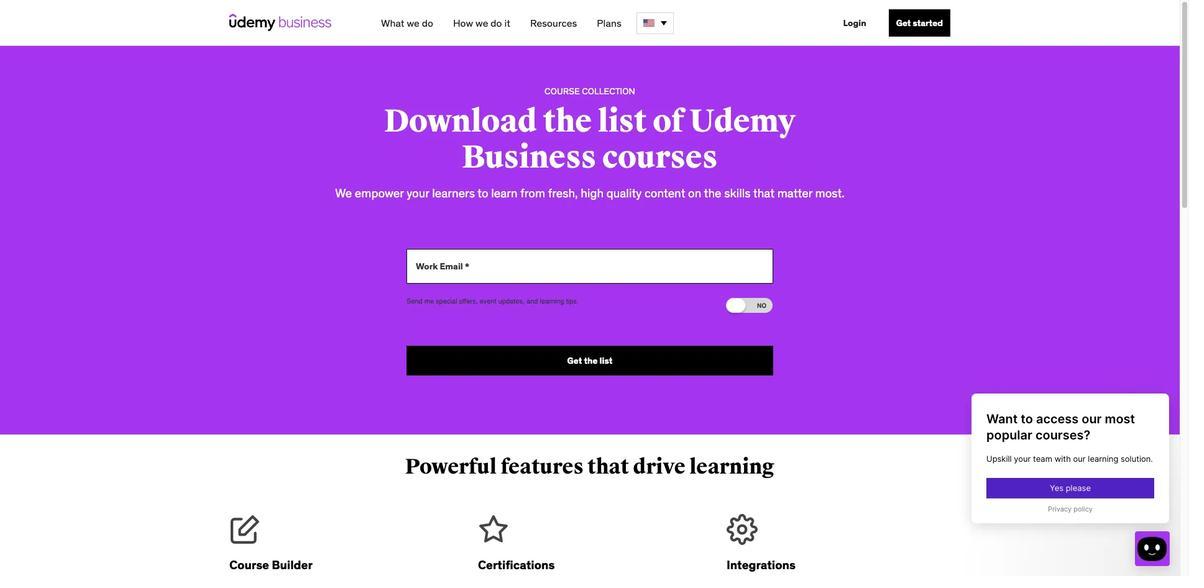 Task type: vqa. For each thing, say whether or not it's contained in the screenshot.
updates,
yes



Task type: locate. For each thing, give the bounding box(es) containing it.
email
[[440, 261, 463, 272]]

special
[[436, 297, 457, 306]]

we inside how we do it 'popup button'
[[476, 17, 488, 29]]

get inside button
[[567, 355, 582, 366]]

2 we from the left
[[476, 17, 488, 29]]

to
[[478, 186, 488, 201]]

0 vertical spatial list
[[598, 103, 647, 141]]

me
[[424, 297, 434, 306]]

do inside 'popup button'
[[491, 17, 502, 29]]

offers,
[[459, 297, 478, 306]]

that
[[753, 186, 775, 201], [588, 454, 629, 480]]

1 vertical spatial list
[[600, 355, 613, 366]]

udemy business image
[[229, 14, 331, 31]]

course
[[545, 86, 580, 97]]

1 do from the left
[[422, 17, 433, 29]]

1 vertical spatial that
[[588, 454, 629, 480]]

1 we from the left
[[407, 17, 420, 29]]

1 horizontal spatial do
[[491, 17, 502, 29]]

business
[[462, 139, 596, 177]]

0 vertical spatial the
[[543, 103, 592, 141]]

send
[[407, 297, 423, 306]]

the inside button
[[584, 355, 598, 366]]

we right how
[[476, 17, 488, 29]]

we
[[407, 17, 420, 29], [476, 17, 488, 29]]

do right what
[[422, 17, 433, 29]]

of
[[653, 103, 684, 141]]

plans button
[[592, 12, 626, 34]]

get started link
[[889, 9, 950, 37]]

we right what
[[407, 17, 420, 29]]

do inside dropdown button
[[422, 17, 433, 29]]

1 horizontal spatial learning
[[689, 454, 775, 480]]

1 vertical spatial get
[[567, 355, 582, 366]]

0 horizontal spatial get
[[567, 355, 582, 366]]

1 vertical spatial learning
[[689, 454, 775, 480]]

learners
[[432, 186, 475, 201]]

matter
[[777, 186, 812, 201]]

course builder
[[229, 558, 313, 573]]

most.
[[815, 186, 845, 201]]

1 horizontal spatial that
[[753, 186, 775, 201]]

updates,
[[498, 297, 525, 306]]

learn
[[491, 186, 518, 201]]

we empower your learners to learn from fresh, high quality content on the skills that matter most.
[[335, 186, 845, 201]]

event
[[480, 297, 496, 306]]

2 vertical spatial the
[[584, 355, 598, 366]]

2 do from the left
[[491, 17, 502, 29]]

0 horizontal spatial that
[[588, 454, 629, 480]]

what
[[381, 17, 404, 29]]

get started
[[896, 17, 943, 29]]

the
[[543, 103, 592, 141], [704, 186, 721, 201], [584, 355, 598, 366]]

0 vertical spatial get
[[896, 17, 911, 29]]

0 horizontal spatial do
[[422, 17, 433, 29]]

get left started in the top of the page
[[896, 17, 911, 29]]

do left it at top left
[[491, 17, 502, 29]]

and
[[527, 297, 538, 306]]

do for what we do
[[422, 17, 433, 29]]

0 horizontal spatial we
[[407, 17, 420, 29]]

that left 'drive'
[[588, 454, 629, 480]]

the inside the course collection download the list of udemy business courses
[[543, 103, 592, 141]]

get
[[896, 17, 911, 29], [567, 355, 582, 366]]

1 horizontal spatial get
[[896, 17, 911, 29]]

learning
[[540, 297, 564, 306], [689, 454, 775, 480]]

features
[[501, 454, 584, 480]]

what we do button
[[376, 12, 438, 34]]

0 vertical spatial that
[[753, 186, 775, 201]]

resources button
[[525, 12, 582, 34]]

udemy
[[690, 103, 796, 141]]

we inside the what we do dropdown button
[[407, 17, 420, 29]]

get inside menu navigation
[[896, 17, 911, 29]]

0 horizontal spatial learning
[[540, 297, 564, 306]]

download
[[384, 103, 537, 141]]

that right skills
[[753, 186, 775, 201]]

get the list
[[567, 355, 613, 366]]

powerful features that drive learning
[[405, 454, 775, 480]]

do
[[422, 17, 433, 29], [491, 17, 502, 29]]

1 horizontal spatial we
[[476, 17, 488, 29]]

login button
[[836, 9, 874, 37]]

get down tips.
[[567, 355, 582, 366]]

list
[[598, 103, 647, 141], [600, 355, 613, 366]]



Task type: describe. For each thing, give the bounding box(es) containing it.
started
[[913, 17, 943, 29]]

drive
[[633, 454, 686, 480]]

your
[[407, 186, 429, 201]]

empower
[[355, 186, 404, 201]]

get for get the list
[[567, 355, 582, 366]]

content
[[645, 186, 685, 201]]

collection
[[582, 86, 635, 97]]

get for get started
[[896, 17, 911, 29]]

1 vertical spatial the
[[704, 186, 721, 201]]

Work Email * email field
[[407, 249, 773, 284]]

list inside button
[[600, 355, 613, 366]]

0 vertical spatial learning
[[540, 297, 564, 306]]

plans
[[597, 17, 621, 29]]

how
[[453, 17, 473, 29]]

course collection download the list of udemy business courses
[[384, 86, 796, 177]]

on
[[688, 186, 701, 201]]

work
[[416, 261, 438, 272]]

powerful
[[405, 454, 497, 480]]

*
[[465, 261, 469, 272]]

how we do it button
[[448, 12, 515, 34]]

menu navigation
[[371, 0, 950, 46]]

login
[[843, 17, 866, 29]]

fresh,
[[548, 186, 578, 201]]

courses
[[602, 139, 718, 177]]

we for what
[[407, 17, 420, 29]]

quality
[[607, 186, 642, 201]]

resources
[[530, 17, 577, 29]]

work email *
[[416, 261, 469, 272]]

get the list button
[[407, 346, 773, 376]]

do for how we do it
[[491, 17, 502, 29]]

from
[[520, 186, 545, 201]]

how we do it
[[453, 17, 510, 29]]

send me special offers, event updates, and learning tips.
[[407, 297, 579, 306]]

list inside the course collection download the list of udemy business courses
[[598, 103, 647, 141]]

what we do
[[381, 17, 433, 29]]

course
[[229, 558, 269, 573]]

skills
[[724, 186, 751, 201]]

tips.
[[566, 297, 579, 306]]

high
[[581, 186, 604, 201]]

it
[[504, 17, 510, 29]]

builder
[[272, 558, 313, 573]]

integrations
[[727, 558, 796, 573]]

we for how
[[476, 17, 488, 29]]

certifications
[[478, 558, 555, 573]]

we
[[335, 186, 352, 201]]



